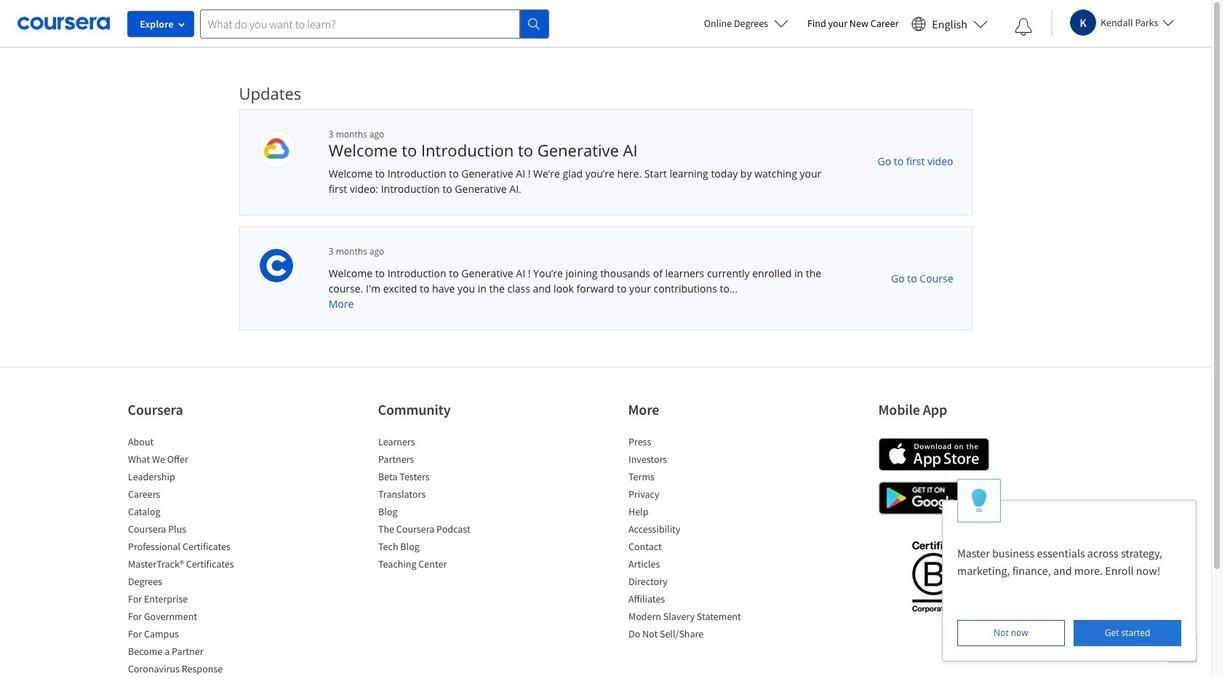 Task type: locate. For each thing, give the bounding box(es) containing it.
get it on google play image
[[879, 482, 989, 514]]

1 horizontal spatial list
[[378, 434, 502, 574]]

2 horizontal spatial list
[[628, 434, 752, 644]]

What do you want to learn? text field
[[200, 9, 520, 38]]

coursera image
[[17, 12, 110, 35]]

1 list from the left
[[128, 434, 251, 676]]

None search field
[[200, 9, 549, 38]]

alice element
[[942, 479, 1197, 661]]

help center image
[[1174, 638, 1191, 656]]

lightbulb tip image
[[972, 488, 987, 513]]

list
[[128, 434, 251, 676], [378, 434, 502, 574], [628, 434, 752, 644]]

list item
[[128, 434, 251, 452], [378, 434, 502, 452], [628, 434, 752, 452], [128, 452, 251, 469], [378, 452, 502, 469], [628, 452, 752, 469], [128, 469, 251, 487], [378, 469, 502, 487], [628, 469, 752, 487], [128, 487, 251, 504], [378, 487, 502, 504], [628, 487, 752, 504], [128, 504, 251, 522], [378, 504, 502, 522], [628, 504, 752, 522], [128, 522, 251, 539], [378, 522, 502, 539], [628, 522, 752, 539], [128, 539, 251, 557], [378, 539, 502, 557], [628, 539, 752, 557], [128, 557, 251, 574], [378, 557, 502, 574], [628, 557, 752, 574], [128, 574, 251, 592], [628, 574, 752, 592], [128, 592, 251, 609], [628, 592, 752, 609], [128, 609, 251, 627], [628, 609, 752, 627], [128, 627, 251, 644], [628, 627, 752, 644], [128, 644, 251, 661], [128, 661, 251, 676]]

0 horizontal spatial list
[[128, 434, 251, 676]]



Task type: describe. For each thing, give the bounding box(es) containing it.
logo of certified b corporation image
[[904, 533, 963, 620]]

download on the app store image
[[879, 438, 989, 471]]

2 list from the left
[[378, 434, 502, 574]]

3 list from the left
[[628, 434, 752, 644]]



Task type: vqa. For each thing, say whether or not it's contained in the screenshot.
list to the right
yes



